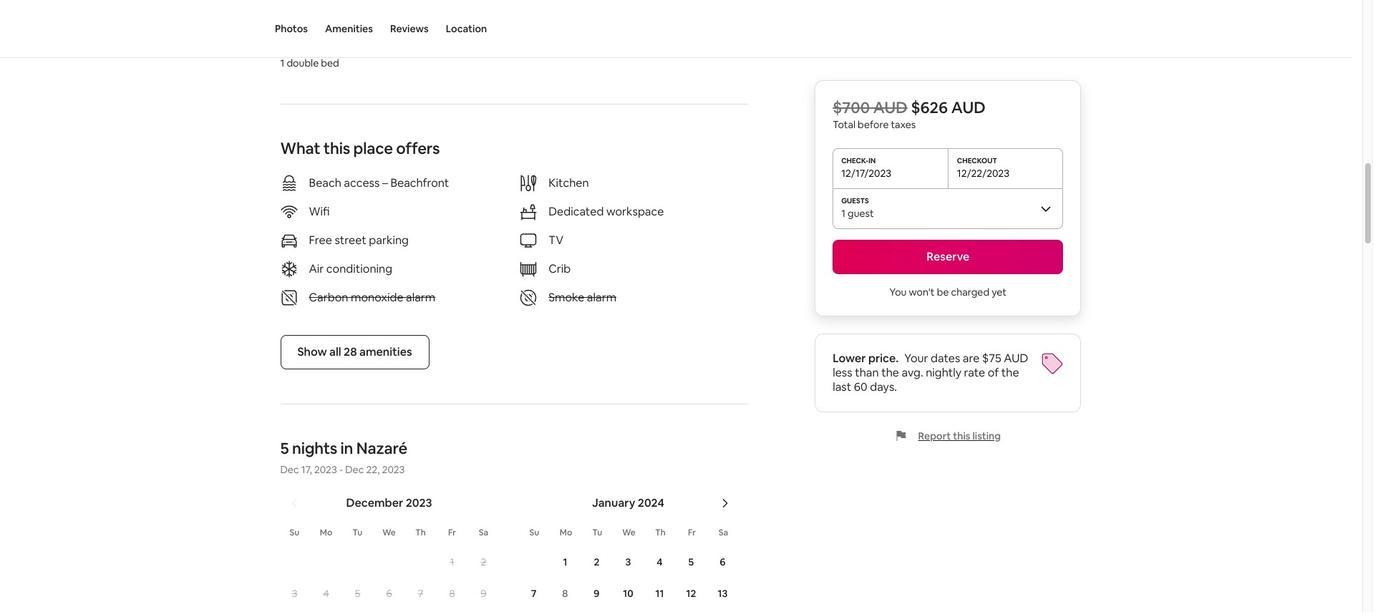 Task type: vqa. For each thing, say whether or not it's contained in the screenshot.
"Mo" to the left
yes



Task type: locate. For each thing, give the bounding box(es) containing it.
0 horizontal spatial sa
[[479, 527, 489, 539]]

1 button
[[436, 547, 468, 577], [550, 547, 581, 577]]

0 horizontal spatial fr
[[448, 527, 456, 539]]

street
[[335, 233, 367, 248]]

2 vertical spatial 5
[[355, 587, 360, 600]]

nazaré
[[356, 439, 407, 459]]

1 horizontal spatial we
[[622, 527, 636, 539]]

0 horizontal spatial th
[[415, 527, 426, 539]]

alarm right smoke
[[587, 290, 617, 305]]

0 horizontal spatial we
[[383, 527, 396, 539]]

tu
[[353, 527, 363, 539], [593, 527, 603, 539]]

1 vertical spatial 6 button
[[373, 579, 405, 609]]

0 horizontal spatial 7 button
[[405, 579, 436, 609]]

the right of
[[1002, 365, 1019, 380]]

1 vertical spatial 3 button
[[279, 579, 310, 609]]

9 button
[[468, 579, 499, 609], [581, 579, 613, 609]]

1 vertical spatial 5
[[689, 556, 694, 569]]

are
[[963, 351, 980, 366]]

tu down december
[[353, 527, 363, 539]]

wifi
[[309, 204, 330, 219]]

2 sa from the left
[[719, 527, 728, 539]]

60
[[854, 380, 868, 395]]

0 horizontal spatial 8
[[449, 587, 455, 600]]

location
[[446, 22, 487, 35]]

2 9 from the left
[[594, 587, 600, 600]]

1 horizontal spatial 6
[[720, 556, 726, 569]]

1 horizontal spatial 2
[[594, 556, 600, 569]]

11
[[656, 587, 664, 600]]

-
[[339, 464, 343, 476]]

1 mo from the left
[[320, 527, 332, 539]]

1 vertical spatial this
[[953, 430, 971, 443]]

8 for 1st 8 button from the right
[[562, 587, 568, 600]]

january 2024
[[592, 496, 664, 511]]

2023 right 22,
[[382, 464, 405, 476]]

report
[[918, 430, 951, 443]]

1 button for january 2024
[[550, 547, 581, 577]]

total
[[833, 118, 856, 131]]

2 alarm from the left
[[587, 290, 617, 305]]

1 horizontal spatial 7 button
[[518, 579, 550, 609]]

0 horizontal spatial su
[[290, 527, 300, 539]]

1 vertical spatial 4
[[323, 587, 329, 600]]

reviews button
[[390, 0, 429, 57]]

1 horizontal spatial 6 button
[[707, 547, 739, 577]]

0 horizontal spatial 9 button
[[468, 579, 499, 609]]

4
[[657, 556, 663, 569], [323, 587, 329, 600]]

1 alarm from the left
[[406, 290, 436, 305]]

0 horizontal spatial alarm
[[406, 290, 436, 305]]

1 horizontal spatial 4 button
[[644, 547, 676, 577]]

0 horizontal spatial 2023
[[314, 464, 337, 476]]

1 horizontal spatial sa
[[719, 527, 728, 539]]

1 vertical spatial 4 button
[[310, 579, 342, 609]]

won't
[[909, 286, 935, 299]]

this for what
[[324, 139, 350, 159]]

1 1 button from the left
[[436, 547, 468, 577]]

amenities
[[359, 345, 412, 360]]

1 horizontal spatial 8 button
[[550, 579, 581, 609]]

1 double bed
[[280, 57, 339, 70]]

0 horizontal spatial 7
[[418, 587, 423, 600]]

1 7 from the left
[[418, 587, 423, 600]]

1 horizontal spatial 1 button
[[550, 547, 581, 577]]

2 1 button from the left
[[550, 547, 581, 577]]

1 horizontal spatial 2 button
[[581, 547, 613, 577]]

photos
[[275, 22, 308, 35]]

1 sa from the left
[[479, 527, 489, 539]]

all
[[329, 345, 341, 360]]

2 2 button from the left
[[581, 547, 613, 577]]

0 horizontal spatial 5 button
[[342, 579, 373, 609]]

28
[[344, 345, 357, 360]]

we down december 2023
[[383, 527, 396, 539]]

dedicated
[[549, 204, 604, 219]]

0 horizontal spatial dec
[[280, 464, 299, 476]]

1 horizontal spatial this
[[953, 430, 971, 443]]

2
[[481, 556, 487, 569], [594, 556, 600, 569]]

1 horizontal spatial 8
[[562, 587, 568, 600]]

the
[[882, 365, 899, 380], [1002, 365, 1019, 380]]

1 horizontal spatial 4
[[657, 556, 663, 569]]

12 button
[[676, 579, 707, 609]]

1 9 from the left
[[481, 587, 487, 600]]

2 button
[[468, 547, 499, 577], [581, 547, 613, 577]]

kitchen
[[549, 176, 589, 191]]

1 vertical spatial 5 button
[[342, 579, 373, 609]]

2024
[[638, 496, 664, 511]]

1 vertical spatial 6
[[386, 587, 392, 600]]

this for report
[[953, 430, 971, 443]]

0 horizontal spatial 2 button
[[468, 547, 499, 577]]

2023
[[314, 464, 337, 476], [382, 464, 405, 476], [406, 496, 432, 511]]

dec right -
[[345, 464, 364, 476]]

5 for right 5 button
[[689, 556, 694, 569]]

2023 right december
[[406, 496, 432, 511]]

8 for first 8 button from the left
[[449, 587, 455, 600]]

alarm
[[406, 290, 436, 305], [587, 290, 617, 305]]

2 dec from the left
[[345, 464, 364, 476]]

bed
[[321, 57, 339, 70]]

2 horizontal spatial 2023
[[406, 496, 432, 511]]

9
[[481, 587, 487, 600], [594, 587, 600, 600]]

$626 aud
[[911, 97, 986, 117]]

1 we from the left
[[383, 527, 396, 539]]

11 button
[[644, 579, 676, 609]]

1 horizontal spatial 3
[[626, 556, 631, 569]]

2023 left -
[[314, 464, 337, 476]]

1 button for december 2023
[[436, 547, 468, 577]]

0 vertical spatial 3 button
[[613, 547, 644, 577]]

2 2 from the left
[[594, 556, 600, 569]]

sa
[[479, 527, 489, 539], [719, 527, 728, 539]]

free street parking
[[309, 233, 409, 248]]

guest
[[848, 207, 874, 220]]

this left listing
[[953, 430, 971, 443]]

1 horizontal spatial 9
[[594, 587, 600, 600]]

1 horizontal spatial 7
[[531, 587, 537, 600]]

mo
[[320, 527, 332, 539], [560, 527, 572, 539]]

$700 aud
[[833, 97, 908, 117]]

tu down the january
[[593, 527, 603, 539]]

reserve button
[[833, 240, 1064, 274]]

4 button
[[644, 547, 676, 577], [310, 579, 342, 609]]

7
[[418, 587, 423, 600], [531, 587, 537, 600]]

1 guest
[[841, 207, 874, 220]]

2 horizontal spatial 5
[[689, 556, 694, 569]]

0 horizontal spatial 2
[[481, 556, 487, 569]]

13 button
[[707, 579, 739, 609]]

1 horizontal spatial 5 button
[[676, 547, 707, 577]]

be
[[937, 286, 949, 299]]

0 horizontal spatial 6 button
[[373, 579, 405, 609]]

report this listing button
[[895, 430, 1001, 443]]

1 horizontal spatial su
[[530, 527, 539, 539]]

the left avg. on the bottom right of page
[[882, 365, 899, 380]]

free
[[309, 233, 332, 248]]

2 8 from the left
[[562, 587, 568, 600]]

6 for leftmost 6 button
[[386, 587, 392, 600]]

2 button for january 2024
[[581, 547, 613, 577]]

0 horizontal spatial 9
[[481, 587, 487, 600]]

1 vertical spatial 3
[[292, 587, 297, 600]]

2 we from the left
[[622, 527, 636, 539]]

0 vertical spatial 5 button
[[676, 547, 707, 577]]

1 8 from the left
[[449, 587, 455, 600]]

0 vertical spatial 6
[[720, 556, 726, 569]]

0 vertical spatial this
[[324, 139, 350, 159]]

1 8 button from the left
[[436, 579, 468, 609]]

this left place
[[324, 139, 350, 159]]

9 for 1st 9 button from the left
[[481, 587, 487, 600]]

what
[[280, 139, 320, 159]]

0 horizontal spatial 8 button
[[436, 579, 468, 609]]

1 inside dropdown button
[[841, 207, 846, 220]]

0 horizontal spatial 6
[[386, 587, 392, 600]]

th
[[415, 527, 426, 539], [655, 527, 666, 539]]

alarm right the monoxide
[[406, 290, 436, 305]]

3
[[626, 556, 631, 569], [292, 587, 297, 600]]

0 horizontal spatial the
[[882, 365, 899, 380]]

than
[[855, 365, 879, 380]]

show all 28 amenities button
[[280, 335, 429, 370]]

0 horizontal spatial mo
[[320, 527, 332, 539]]

dec left 17,
[[280, 464, 299, 476]]

5 button
[[676, 547, 707, 577], [342, 579, 373, 609]]

0 horizontal spatial 5
[[280, 439, 289, 459]]

1 horizontal spatial tu
[[593, 527, 603, 539]]

12
[[686, 587, 696, 600]]

0 horizontal spatial 4 button
[[310, 579, 342, 609]]

0 horizontal spatial tu
[[353, 527, 363, 539]]

your dates are $75 aud less than the avg. nightly rate of the last 60 days.
[[833, 351, 1029, 395]]

1 horizontal spatial 5
[[355, 587, 360, 600]]

th down december 2023
[[415, 527, 426, 539]]

0 horizontal spatial 3 button
[[279, 579, 310, 609]]

1 horizontal spatial alarm
[[587, 290, 617, 305]]

1 2 button from the left
[[468, 547, 499, 577]]

2 the from the left
[[1002, 365, 1019, 380]]

place
[[353, 139, 393, 159]]

1 horizontal spatial 2023
[[382, 464, 405, 476]]

1 2 from the left
[[481, 556, 487, 569]]

2 7 button from the left
[[518, 579, 550, 609]]

0 vertical spatial 4
[[657, 556, 663, 569]]

0 horizontal spatial 3
[[292, 587, 297, 600]]

5
[[280, 439, 289, 459], [689, 556, 694, 569], [355, 587, 360, 600]]

1 horizontal spatial the
[[1002, 365, 1019, 380]]

avg.
[[902, 365, 923, 380]]

th down 2024
[[655, 527, 666, 539]]

1 tu from the left
[[353, 527, 363, 539]]

0 vertical spatial 5
[[280, 439, 289, 459]]

1 horizontal spatial 9 button
[[581, 579, 613, 609]]

1 horizontal spatial fr
[[688, 527, 696, 539]]

0 horizontal spatial 1 button
[[436, 547, 468, 577]]

0 horizontal spatial this
[[324, 139, 350, 159]]

1 horizontal spatial mo
[[560, 527, 572, 539]]

1 horizontal spatial dec
[[345, 464, 364, 476]]

1 horizontal spatial th
[[655, 527, 666, 539]]

we down january 2024
[[622, 527, 636, 539]]

–
[[382, 176, 388, 191]]

january
[[592, 496, 635, 511]]



Task type: describe. For each thing, give the bounding box(es) containing it.
offers
[[396, 139, 440, 159]]

reserve
[[927, 249, 970, 264]]

location button
[[446, 0, 487, 57]]

carbon monoxide alarm
[[309, 290, 436, 305]]

last
[[833, 380, 852, 395]]

yet
[[992, 286, 1007, 299]]

12/22/2023
[[957, 167, 1010, 180]]

0 vertical spatial 6 button
[[707, 547, 739, 577]]

0 horizontal spatial 4
[[323, 587, 329, 600]]

5 nights in nazaré dec 17, 2023 - dec 22, 2023
[[280, 439, 407, 476]]

air
[[309, 262, 324, 277]]

air conditioning
[[309, 262, 393, 277]]

before
[[858, 118, 889, 131]]

lower
[[833, 351, 866, 366]]

1 th from the left
[[415, 527, 426, 539]]

1 the from the left
[[882, 365, 899, 380]]

report this listing
[[918, 430, 1001, 443]]

0 vertical spatial 3
[[626, 556, 631, 569]]

1 guest button
[[833, 188, 1064, 228]]

2 for january 2024
[[594, 556, 600, 569]]

your
[[905, 351, 928, 366]]

rate
[[964, 365, 985, 380]]

beach
[[309, 176, 341, 191]]

12/17/2023
[[841, 167, 892, 180]]

10 button
[[613, 579, 644, 609]]

2 fr from the left
[[688, 527, 696, 539]]

nightly
[[926, 365, 962, 380]]

double
[[287, 57, 319, 70]]

dedicated workspace
[[549, 204, 664, 219]]

2 8 button from the left
[[550, 579, 581, 609]]

2 tu from the left
[[593, 527, 603, 539]]

1 horizontal spatial 3 button
[[613, 547, 644, 577]]

days.
[[870, 380, 897, 395]]

amenities
[[325, 22, 373, 35]]

13
[[718, 587, 728, 600]]

parking
[[369, 233, 409, 248]]

smoke alarm
[[549, 290, 617, 305]]

2 mo from the left
[[560, 527, 572, 539]]

of
[[988, 365, 999, 380]]

carbon
[[309, 290, 348, 305]]

december 2023
[[346, 496, 432, 511]]

6 for topmost 6 button
[[720, 556, 726, 569]]

tv
[[549, 233, 564, 248]]

0 vertical spatial 4 button
[[644, 547, 676, 577]]

10
[[623, 587, 634, 600]]

2 7 from the left
[[531, 587, 537, 600]]

photos button
[[275, 0, 308, 57]]

beachfront
[[391, 176, 449, 191]]

in
[[341, 439, 353, 459]]

2 su from the left
[[530, 527, 539, 539]]

2 button for december 2023
[[468, 547, 499, 577]]

crib
[[549, 262, 571, 277]]

nights
[[292, 439, 337, 459]]

monoxide
[[351, 290, 404, 305]]

beach access – beachfront
[[309, 176, 449, 191]]

access
[[344, 176, 380, 191]]

1 9 button from the left
[[468, 579, 499, 609]]

5 inside 5 nights in nazaré dec 17, 2023 - dec 22, 2023
[[280, 439, 289, 459]]

smoke
[[549, 290, 585, 305]]

2 for december 2023
[[481, 556, 487, 569]]

9 for 2nd 9 button from left
[[594, 587, 600, 600]]

show all 28 amenities
[[298, 345, 412, 360]]

calendar application
[[263, 481, 1229, 612]]

taxes
[[891, 118, 916, 131]]

show
[[298, 345, 327, 360]]

17,
[[301, 464, 312, 476]]

1 fr from the left
[[448, 527, 456, 539]]

2 9 button from the left
[[581, 579, 613, 609]]

1 7 button from the left
[[405, 579, 436, 609]]

1 dec from the left
[[280, 464, 299, 476]]

$700 aud $626 aud total before taxes
[[833, 97, 986, 131]]

you won't be charged yet
[[890, 286, 1007, 299]]

december
[[346, 496, 403, 511]]

conditioning
[[326, 262, 393, 277]]

price.
[[869, 351, 899, 366]]

dates
[[931, 351, 961, 366]]

listing
[[973, 430, 1001, 443]]

2023 inside calendar application
[[406, 496, 432, 511]]

5 for the bottom 5 button
[[355, 587, 360, 600]]

1 double bed button
[[280, 0, 509, 70]]

charged
[[951, 286, 990, 299]]

workspace
[[606, 204, 664, 219]]

1 su from the left
[[290, 527, 300, 539]]

2 th from the left
[[655, 527, 666, 539]]

reviews
[[390, 22, 429, 35]]

22,
[[366, 464, 380, 476]]

bedroom image
[[280, 0, 509, 28]]

you
[[890, 286, 907, 299]]

what this place offers
[[280, 139, 440, 159]]

$75 aud
[[982, 351, 1029, 366]]

amenities button
[[325, 0, 373, 57]]

lower price.
[[833, 351, 899, 366]]



